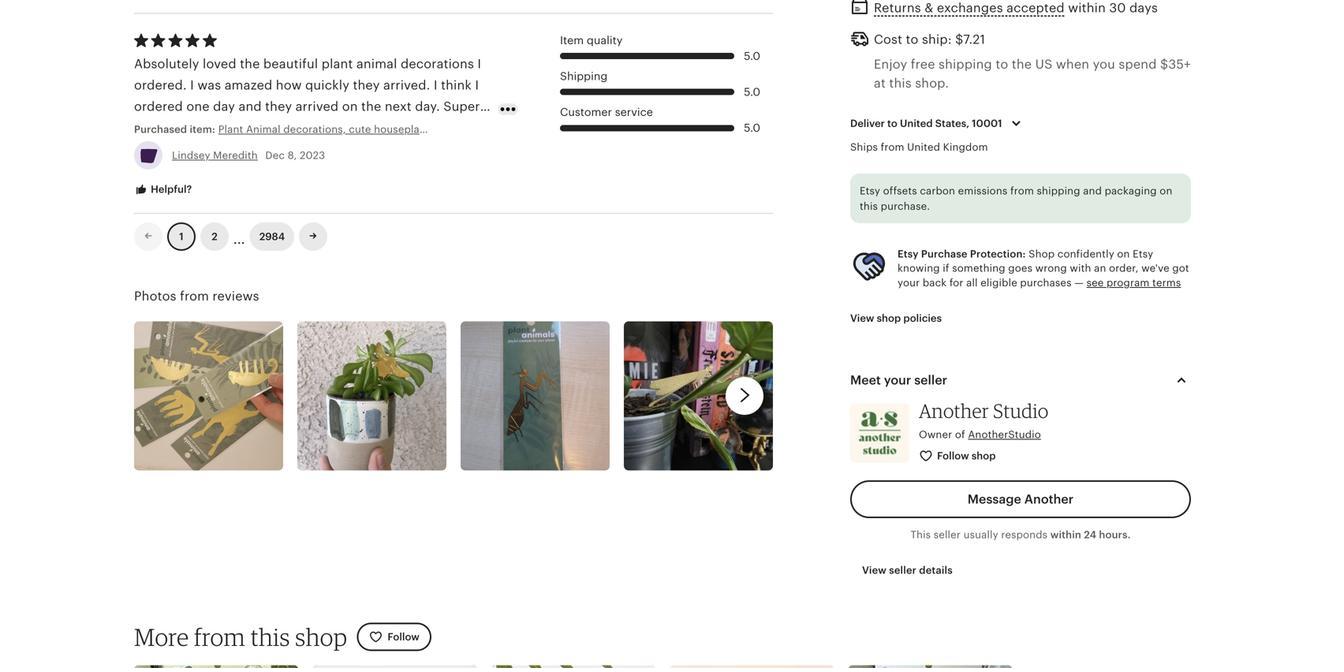 Task type: locate. For each thing, give the bounding box(es) containing it.
from right emissions
[[1010, 185, 1034, 197]]

with
[[1070, 262, 1091, 274]]

terms
[[1152, 277, 1181, 289]]

on inside absolutely loved the beautiful plant animal decorations i ordered.  i was amazed how quickly they arrived. i think i ordered one day and they arrived on the next day. super service. thank you so much.
[[342, 100, 358, 114]]

from right photos on the top of page
[[180, 289, 209, 303]]

united down deliver to united states, 10001
[[907, 141, 940, 153]]

they down animal
[[353, 78, 380, 92]]

8,
[[288, 149, 297, 161]]

follow up terrarium decorations, diy mini accessories for your terrariums image
[[388, 631, 420, 643]]

on up cute
[[342, 100, 358, 114]]

you inside enjoy free shipping to the us when you spend $35+ at this shop.
[[1093, 57, 1115, 72]]

to
[[906, 32, 919, 47], [996, 57, 1008, 72], [887, 118, 898, 129]]

see program terms
[[1087, 277, 1181, 289]]

see
[[1087, 277, 1104, 289]]

etsy up we've
[[1133, 248, 1153, 260]]

quickly
[[305, 78, 349, 92]]

1 vertical spatial 5.0
[[744, 85, 760, 98]]

view for view seller details
[[862, 565, 887, 576]]

etsy
[[860, 185, 880, 197], [898, 248, 919, 260], [1133, 248, 1153, 260]]

follow
[[937, 450, 969, 462], [388, 631, 420, 643]]

2 horizontal spatial the
[[1012, 57, 1032, 72]]

they down how
[[265, 100, 292, 114]]

etsy for etsy purchase protection:
[[898, 248, 919, 260]]

another studio owner of anotherstudio
[[919, 399, 1049, 440]]

i left think
[[434, 78, 438, 92]]

within left 30
[[1068, 1, 1106, 15]]

absolutely
[[134, 57, 199, 71]]

to right deliver
[[887, 118, 898, 129]]

1 vertical spatial shipping
[[1037, 185, 1080, 197]]

0 vertical spatial seller
[[914, 373, 947, 387]]

0 horizontal spatial follow
[[388, 631, 420, 643]]

view seller details link
[[850, 556, 965, 585]]

0 vertical spatial within
[[1068, 1, 1106, 15]]

customer
[[560, 106, 612, 118]]

1 horizontal spatial they
[[353, 78, 380, 92]]

emissions
[[958, 185, 1008, 197]]

1 horizontal spatial follow
[[937, 450, 969, 462]]

1 horizontal spatial this
[[860, 200, 878, 212]]

seller for view seller details
[[889, 565, 917, 576]]

etsy left the offsets
[[860, 185, 880, 197]]

seller for this seller usually responds within 24 hours.
[[934, 529, 961, 541]]

lindsey meredith dec 8, 2023
[[172, 149, 325, 161]]

1 vertical spatial on
[[1160, 185, 1173, 197]]

1 vertical spatial united
[[907, 141, 940, 153]]

purchase
[[921, 248, 968, 260]]

more from this shop
[[134, 622, 347, 652]]

1 vertical spatial within
[[1050, 529, 1081, 541]]

etsy up knowing
[[898, 248, 919, 260]]

follow shop button
[[907, 442, 1009, 471]]

and inside absolutely loved the beautiful plant animal decorations i ordered.  i was amazed how quickly they arrived. i think i ordered one day and they arrived on the next day. super service. thank you so much.
[[239, 100, 262, 114]]

you right when at the top right of page
[[1093, 57, 1115, 72]]

1 vertical spatial you
[[226, 121, 248, 135]]

0 vertical spatial and
[[239, 100, 262, 114]]

1 horizontal spatial and
[[1083, 185, 1102, 197]]

1 vertical spatial this
[[860, 200, 878, 212]]

plant animal decorations, cute houseplant gifts! link
[[218, 122, 458, 137]]

seller up 'owner'
[[914, 373, 947, 387]]

your right meet
[[884, 373, 911, 387]]

0 vertical spatial your
[[898, 277, 920, 289]]

think
[[441, 78, 472, 92]]

your
[[898, 277, 920, 289], [884, 373, 911, 387]]

0 vertical spatial to
[[906, 32, 919, 47]]

shipping inside enjoy free shipping to the us when you spend $35+ at this shop.
[[939, 57, 992, 72]]

1 horizontal spatial you
[[1093, 57, 1115, 72]]

2 vertical spatial this
[[251, 622, 290, 652]]

2 horizontal spatial this
[[889, 76, 912, 90]]

3 5.0 from the top
[[744, 121, 760, 134]]

0 horizontal spatial another
[[919, 399, 989, 422]]

1 horizontal spatial shop
[[877, 312, 901, 324]]

0 vertical spatial on
[[342, 100, 358, 114]]

helpful?
[[148, 183, 192, 195]]

we've
[[1142, 262, 1170, 274]]

1 horizontal spatial etsy
[[898, 248, 919, 260]]

and
[[239, 100, 262, 114], [1083, 185, 1102, 197]]

2 vertical spatial 5.0
[[744, 121, 760, 134]]

1 horizontal spatial shipping
[[1037, 185, 1080, 197]]

amazed
[[225, 78, 272, 92]]

1 vertical spatial view
[[862, 565, 887, 576]]

reviews
[[213, 289, 259, 303]]

goes
[[1008, 262, 1033, 274]]

accepted
[[1007, 1, 1065, 15]]

to inside enjoy free shipping to the us when you spend $35+ at this shop.
[[996, 57, 1008, 72]]

0 vertical spatial another
[[919, 399, 989, 422]]

on right packaging
[[1160, 185, 1173, 197]]

0 vertical spatial shipping
[[939, 57, 992, 72]]

0 vertical spatial united
[[900, 118, 933, 129]]

5.0 for service
[[744, 121, 760, 134]]

owner
[[919, 429, 952, 440]]

within
[[1068, 1, 1106, 15], [1050, 529, 1081, 541]]

0 vertical spatial shop
[[877, 312, 901, 324]]

from inside the etsy offsets carbon emissions from shipping and packaging on this purchase.
[[1010, 185, 1034, 197]]

the up cute
[[361, 100, 381, 114]]

how
[[276, 78, 302, 92]]

another inside message another button
[[1024, 492, 1074, 506]]

to inside deliver to united states, 10001 dropdown button
[[887, 118, 898, 129]]

message another
[[968, 492, 1074, 506]]

ordered
[[134, 100, 183, 114]]

shop
[[1029, 248, 1055, 260]]

1 horizontal spatial to
[[906, 32, 919, 47]]

0 vertical spatial view
[[850, 312, 874, 324]]

2 vertical spatial to
[[887, 118, 898, 129]]

something
[[952, 262, 1006, 274]]

arrived.
[[383, 78, 430, 92]]

0 horizontal spatial etsy
[[860, 185, 880, 197]]

decorations,
[[283, 123, 346, 135]]

you inside absolutely loved the beautiful plant animal decorations i ordered.  i was amazed how quickly they arrived. i think i ordered one day and they arrived on the next day. super service. thank you so much.
[[226, 121, 248, 135]]

follow inside button
[[388, 631, 420, 643]]

view left policies
[[850, 312, 874, 324]]

you left so
[[226, 121, 248, 135]]

another
[[919, 399, 989, 422], [1024, 492, 1074, 506]]

to for deliver to united states, 10001
[[887, 118, 898, 129]]

united up the ships from united kingdom
[[900, 118, 933, 129]]

another up responds
[[1024, 492, 1074, 506]]

meet your seller
[[850, 373, 947, 387]]

to for cost to ship: $ 7.21
[[906, 32, 919, 47]]

your inside dropdown button
[[884, 373, 911, 387]]

0 horizontal spatial they
[[265, 100, 292, 114]]

0 horizontal spatial to
[[887, 118, 898, 129]]

photos from reviews
[[134, 289, 259, 303]]

view shop policies
[[850, 312, 942, 324]]

follow for follow shop
[[937, 450, 969, 462]]

on inside the etsy offsets carbon emissions from shipping and packaging on this purchase.
[[1160, 185, 1173, 197]]

1 vertical spatial another
[[1024, 492, 1074, 506]]

2 horizontal spatial shop
[[972, 450, 996, 462]]

your down knowing
[[898, 277, 920, 289]]

purchases
[[1020, 277, 1072, 289]]

2 horizontal spatial to
[[996, 57, 1008, 72]]

follow inside "button"
[[937, 450, 969, 462]]

carbon
[[920, 185, 955, 197]]

meet your seller button
[[836, 361, 1205, 399]]

next
[[385, 100, 412, 114]]

1 vertical spatial your
[[884, 373, 911, 387]]

hours.
[[1099, 529, 1131, 541]]

united
[[900, 118, 933, 129], [907, 141, 940, 153]]

1 vertical spatial to
[[996, 57, 1008, 72]]

follow down of
[[937, 450, 969, 462]]

from up house plant leaves sticker sheet image
[[194, 622, 245, 652]]

1 vertical spatial they
[[265, 100, 292, 114]]

limited edition - copper plant animal decorations for your plants! 4 designs to choose image
[[491, 665, 655, 668]]

2 vertical spatial seller
[[889, 565, 917, 576]]

shop left follow button
[[295, 622, 347, 652]]

$
[[955, 32, 963, 47]]

7.21
[[963, 32, 985, 47]]

lindsey
[[172, 149, 210, 161]]

1 vertical spatial shop
[[972, 450, 996, 462]]

seller right this
[[934, 529, 961, 541]]

from
[[881, 141, 904, 153], [1010, 185, 1034, 197], [180, 289, 209, 303], [194, 622, 245, 652]]

1 vertical spatial follow
[[388, 631, 420, 643]]

shop down anotherstudio at bottom
[[972, 450, 996, 462]]

2 vertical spatial on
[[1117, 248, 1130, 260]]

day.
[[415, 100, 440, 114]]

shipping up shop
[[1037, 185, 1080, 197]]

from right ships
[[881, 141, 904, 153]]

view left "details" at the right of the page
[[862, 565, 887, 576]]

see program terms link
[[1087, 277, 1181, 289]]

0 horizontal spatial and
[[239, 100, 262, 114]]

1 5.0 from the top
[[744, 50, 760, 62]]

seller left "details" at the right of the page
[[889, 565, 917, 576]]

day
[[213, 100, 235, 114]]

us
[[1035, 57, 1053, 72]]

animal
[[246, 123, 281, 135]]

helpful? button
[[122, 175, 204, 204]]

2 horizontal spatial on
[[1160, 185, 1173, 197]]

0 horizontal spatial shop
[[295, 622, 347, 652]]

beautiful
[[263, 57, 318, 71]]

to right cost
[[906, 32, 919, 47]]

returns & exchanges accepted button
[[874, 0, 1065, 19]]

states,
[[935, 118, 969, 129]]

an
[[1094, 262, 1106, 274]]

to left us
[[996, 57, 1008, 72]]

program
[[1107, 277, 1150, 289]]

and down amazed at left
[[239, 100, 262, 114]]

shop
[[877, 312, 901, 324], [972, 450, 996, 462], [295, 622, 347, 652]]

shop left policies
[[877, 312, 901, 324]]

the left us
[[1012, 57, 1032, 72]]

shipping down $
[[939, 57, 992, 72]]

0 vertical spatial this
[[889, 76, 912, 90]]

this inside enjoy free shipping to the us when you spend $35+ at this shop.
[[889, 76, 912, 90]]

and left packaging
[[1083, 185, 1102, 197]]

1 vertical spatial seller
[[934, 529, 961, 541]]

houseplant bookmark clips, cute gift for plant lovers! image
[[670, 665, 834, 668]]

this right at
[[889, 76, 912, 90]]

1 vertical spatial and
[[1083, 185, 1102, 197]]

all
[[966, 277, 978, 289]]

0 horizontal spatial the
[[240, 57, 260, 71]]

0 vertical spatial you
[[1093, 57, 1115, 72]]

your inside shop confidently on etsy knowing if something goes wrong with an order, we've got your back for all eligible purchases —
[[898, 277, 920, 289]]

thank
[[186, 121, 223, 135]]

0 vertical spatial 5.0
[[744, 50, 760, 62]]

2 horizontal spatial etsy
[[1133, 248, 1153, 260]]

view inside "button"
[[850, 312, 874, 324]]

anotherstudio
[[968, 429, 1041, 440]]

this
[[911, 529, 931, 541]]

1 horizontal spatial on
[[1117, 248, 1130, 260]]

0 horizontal spatial you
[[226, 121, 248, 135]]

united inside dropdown button
[[900, 118, 933, 129]]

another up of
[[919, 399, 989, 422]]

0 horizontal spatial on
[[342, 100, 358, 114]]

this left purchase. on the top right of page
[[860, 200, 878, 212]]

1 horizontal spatial another
[[1024, 492, 1074, 506]]

within left 24
[[1050, 529, 1081, 541]]

the
[[240, 57, 260, 71], [1012, 57, 1032, 72], [361, 100, 381, 114]]

10001
[[972, 118, 1002, 129]]

5.0 for quality
[[744, 50, 760, 62]]

meet
[[850, 373, 881, 387]]

0 horizontal spatial this
[[251, 622, 290, 652]]

on up the order,
[[1117, 248, 1130, 260]]

etsy inside the etsy offsets carbon emissions from shipping and packaging on this purchase.
[[860, 185, 880, 197]]

etsy offsets carbon emissions from shipping and packaging on this purchase.
[[860, 185, 1173, 212]]

the up amazed at left
[[240, 57, 260, 71]]

0 vertical spatial follow
[[937, 450, 969, 462]]

0 horizontal spatial shipping
[[939, 57, 992, 72]]

this up house plant leaves sticker sheet image
[[251, 622, 290, 652]]

seller inside dropdown button
[[914, 373, 947, 387]]



Task type: describe. For each thing, give the bounding box(es) containing it.
this seller usually responds within 24 hours.
[[911, 529, 1131, 541]]

etsy inside shop confidently on etsy knowing if something goes wrong with an order, we've got your back for all eligible purchases —
[[1133, 248, 1153, 260]]

1
[[179, 231, 184, 243]]

animal
[[356, 57, 397, 71]]

2 link
[[200, 223, 229, 251]]

offsets
[[883, 185, 917, 197]]

0 vertical spatial they
[[353, 78, 380, 92]]

protection:
[[970, 248, 1026, 260]]

the inside enjoy free shipping to the us when you spend $35+ at this shop.
[[1012, 57, 1032, 72]]

wrong
[[1035, 262, 1067, 274]]

deliver to united states, 10001 button
[[839, 107, 1038, 140]]

cost to ship: $ 7.21
[[874, 32, 985, 47]]

30
[[1109, 1, 1126, 15]]

and inside the etsy offsets carbon emissions from shipping and packaging on this purchase.
[[1083, 185, 1102, 197]]

studio
[[993, 399, 1049, 422]]

cute
[[349, 123, 371, 135]]

for
[[950, 277, 964, 289]]

shipping inside the etsy offsets carbon emissions from shipping and packaging on this purchase.
[[1037, 185, 1080, 197]]

cost
[[874, 32, 902, 47]]

within for 30
[[1068, 1, 1106, 15]]

on inside shop confidently on etsy knowing if something goes wrong with an order, we've got your back for all eligible purchases —
[[1117, 248, 1130, 260]]

view for view shop policies
[[850, 312, 874, 324]]

policies
[[904, 312, 942, 324]]

dec
[[265, 149, 285, 161]]

free
[[911, 57, 935, 72]]

service.
[[134, 121, 182, 135]]

days
[[1130, 1, 1158, 15]]

another studio image
[[850, 403, 910, 463]]

follow shop
[[937, 450, 996, 462]]

2 vertical spatial shop
[[295, 622, 347, 652]]

shop for view
[[877, 312, 901, 324]]

responds
[[1001, 529, 1048, 541]]

more
[[134, 622, 189, 652]]

ships
[[850, 141, 878, 153]]

eligible
[[981, 277, 1017, 289]]

ship:
[[922, 32, 952, 47]]

kingdom
[[943, 141, 988, 153]]

plant
[[218, 123, 243, 135]]

follow for follow
[[388, 631, 420, 643]]

shop for follow
[[972, 450, 996, 462]]

house plant leaves sticker sheet image
[[134, 665, 298, 668]]

details
[[919, 565, 953, 576]]

from for reviews
[[180, 289, 209, 303]]

24
[[1084, 529, 1097, 541]]

returns & exchanges accepted within 30 days
[[874, 1, 1158, 15]]

from for this
[[194, 622, 245, 652]]

enjoy
[[874, 57, 907, 72]]

2 5.0 from the top
[[744, 85, 760, 98]]

2984
[[259, 231, 285, 243]]

united for from
[[907, 141, 940, 153]]

quality
[[587, 34, 623, 47]]

this inside the etsy offsets carbon emissions from shipping and packaging on this purchase.
[[860, 200, 878, 212]]

2
[[212, 231, 218, 243]]

2984 link
[[250, 223, 294, 251]]

service
[[615, 106, 653, 118]]

1 link
[[167, 223, 196, 251]]

at
[[874, 76, 886, 90]]

terrarium decorations, diy mini accessories for your terrariums image
[[313, 665, 477, 668]]

confidently
[[1058, 248, 1114, 260]]

was
[[197, 78, 221, 92]]

from for united
[[881, 141, 904, 153]]

i left was at the left top of page
[[190, 78, 194, 92]]

of
[[955, 429, 965, 440]]

super
[[444, 100, 480, 114]]

so
[[252, 121, 266, 135]]

etsy purchase protection:
[[898, 248, 1026, 260]]

shipping
[[560, 70, 608, 82]]

usually
[[964, 529, 998, 541]]

back
[[923, 277, 947, 289]]

message another button
[[850, 480, 1191, 518]]

$35+
[[1160, 57, 1191, 72]]

message
[[968, 492, 1021, 506]]

1 horizontal spatial the
[[361, 100, 381, 114]]

when
[[1056, 57, 1090, 72]]

united for to
[[900, 118, 933, 129]]

i right decorations
[[478, 57, 481, 71]]

photos
[[134, 289, 176, 303]]

customer service
[[560, 106, 653, 118]]

ordered.
[[134, 78, 187, 92]]

houseplant
[[374, 123, 430, 135]]

another inside another studio owner of anotherstudio
[[919, 399, 989, 422]]

lindsey meredith link
[[172, 149, 258, 161]]

etsy for etsy offsets carbon emissions from shipping and packaging on this purchase.
[[860, 185, 880, 197]]

view shop policies button
[[839, 304, 954, 333]]

much.
[[270, 121, 308, 135]]

deliver to united states, 10001
[[850, 118, 1002, 129]]

i right think
[[475, 78, 479, 92]]

purchased item: plant animal decorations, cute houseplant gifts!
[[134, 123, 458, 135]]

plant
[[322, 57, 353, 71]]

enjoy free shipping to the us when you spend $35+ at this shop.
[[874, 57, 1191, 90]]

gifts!
[[433, 123, 458, 135]]

mushroom and fungi cute sticker sheet image
[[848, 665, 1013, 668]]

meredith
[[213, 149, 258, 161]]

packaging
[[1105, 185, 1157, 197]]

decorations
[[401, 57, 474, 71]]

view seller details
[[862, 565, 953, 576]]

arrived
[[296, 100, 339, 114]]

if
[[943, 262, 949, 274]]

within for 24
[[1050, 529, 1081, 541]]

item quality
[[560, 34, 623, 47]]

purchased
[[134, 123, 187, 135]]



Task type: vqa. For each thing, say whether or not it's contained in the screenshot.
"order" within But please contact me if you have problems with your order
no



